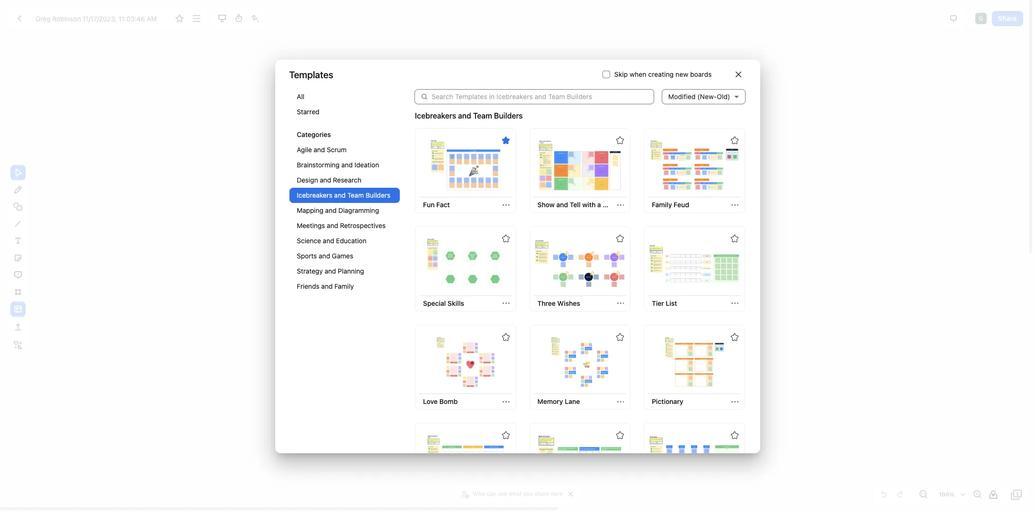 Task type: vqa. For each thing, say whether or not it's contained in the screenshot.
Browse backgrounds link at the left bottom of page
no



Task type: locate. For each thing, give the bounding box(es) containing it.
more options image
[[191, 13, 202, 24]]

builders
[[495, 111, 523, 120], [366, 191, 391, 199]]

family inside the categories element
[[335, 282, 354, 290]]

feud
[[674, 201, 690, 209]]

thumbnail for three wishes image
[[535, 237, 626, 290]]

more options for tier list image
[[732, 300, 739, 307]]

unstar this whiteboard image
[[502, 137, 510, 144]]

0 vertical spatial builders
[[495, 111, 523, 120]]

brainstorming
[[297, 161, 340, 169]]

love bomb
[[423, 397, 458, 406]]

star this whiteboard image down more options for love bomb icon
[[502, 432, 510, 439]]

%
[[950, 491, 955, 497]]

design and research
[[297, 176, 362, 184]]

1 horizontal spatial builders
[[495, 111, 523, 120]]

more options for memory lane image
[[618, 398, 625, 405]]

card for template show and tell with a twist element
[[530, 128, 631, 213]]

0 horizontal spatial team
[[348, 191, 364, 199]]

a
[[598, 201, 602, 209]]

builders up "unstar this whiteboard" "icon"
[[495, 111, 523, 120]]

star this whiteboard image for special
[[502, 235, 510, 243]]

1 horizontal spatial team
[[474, 111, 493, 120]]

templates
[[289, 69, 334, 80]]

icebreakers and team builders up "unstar this whiteboard" "icon"
[[415, 111, 523, 120]]

thumbnail for show and tell with a twist image
[[535, 139, 626, 192]]

star this whiteboard image inside card for template special skills "element"
[[502, 235, 510, 243]]

present image
[[216, 13, 228, 24]]

share
[[535, 490, 550, 497]]

1 horizontal spatial family
[[652, 201, 673, 209]]

more options for love bomb image
[[503, 398, 510, 405]]

modified (new-old) button
[[662, 81, 746, 112]]

card for template pictionary element
[[644, 325, 746, 410]]

thumbnail for memory lane image
[[535, 335, 626, 388]]

100 %
[[940, 491, 955, 497]]

what
[[509, 490, 522, 497]]

0 horizontal spatial icebreakers
[[297, 191, 333, 199]]

agile and scrum
[[297, 146, 347, 154]]

star this whiteboard image inside card for template show and tell with a twist element
[[617, 137, 624, 144]]

0 vertical spatial icebreakers and team builders
[[415, 111, 523, 120]]

star this whiteboard image down more options for show and tell with a twist image
[[617, 235, 624, 243]]

card for template memory lane element
[[530, 325, 631, 410]]

sports and games
[[297, 252, 354, 260]]

star this whiteboard image down more options for special skills image in the bottom left of the page
[[502, 333, 510, 341]]

memory lane
[[538, 397, 580, 406]]

builders up diagramming
[[366, 191, 391, 199]]

0 vertical spatial family
[[652, 201, 673, 209]]

thumbnail for meet and greet image
[[535, 434, 626, 487]]

see
[[498, 490, 508, 497]]

1 vertical spatial icebreakers
[[297, 191, 333, 199]]

when
[[630, 70, 647, 78]]

1 vertical spatial builders
[[366, 191, 391, 199]]

design
[[297, 176, 318, 184]]

1 vertical spatial family
[[335, 282, 354, 290]]

0 horizontal spatial builders
[[366, 191, 391, 199]]

thumbnail for special skills image
[[421, 237, 511, 290]]

wishes
[[558, 299, 581, 307]]

icebreakers and team builders down research
[[297, 191, 391, 199]]

fun fact
[[423, 201, 450, 209]]

creating
[[649, 70, 674, 78]]

with
[[583, 201, 596, 209]]

family left feud at the right of the page
[[652, 201, 673, 209]]

more options for family feud image
[[732, 202, 739, 209]]

1 horizontal spatial icebreakers
[[415, 111, 457, 120]]

fun fact button
[[420, 197, 454, 213]]

0 vertical spatial team
[[474, 111, 493, 120]]

0 horizontal spatial family
[[335, 282, 354, 290]]

more tools image
[[12, 339, 24, 351]]

skills
[[448, 299, 465, 307]]

star this whiteboard image down more options for memory lane image
[[617, 432, 624, 439]]

icebreakers
[[415, 111, 457, 120], [297, 191, 333, 199]]

1 vertical spatial team
[[348, 191, 364, 199]]

star this whiteboard image inside card for template family feud element
[[731, 137, 739, 144]]

thumbnail for family feud image
[[650, 139, 740, 192]]

card for template family feud element
[[644, 128, 746, 213]]

star this whiteboard image inside card for template meet and greet "element"
[[617, 432, 624, 439]]

star this whiteboard image inside card for template trivia game element
[[731, 432, 739, 439]]

star this whiteboard image down "more options for family feud" 'icon'
[[731, 235, 739, 243]]

bomb
[[440, 397, 458, 406]]

friends
[[297, 282, 320, 290]]

more options for fun fact image
[[503, 202, 510, 209]]

upload pdfs and images image
[[12, 321, 24, 333]]

card for template tier list element
[[644, 226, 746, 311]]

and
[[458, 111, 472, 120], [314, 146, 325, 154], [342, 161, 353, 169], [320, 176, 331, 184], [334, 191, 346, 199], [557, 201, 569, 209], [325, 206, 337, 214], [327, 221, 339, 229], [323, 237, 335, 245], [319, 252, 330, 260], [325, 267, 336, 275], [322, 282, 333, 290]]

and inside status
[[458, 111, 472, 120]]

meetings
[[297, 221, 325, 229]]

strategy
[[297, 267, 323, 275]]

brainstorming and ideation
[[297, 161, 379, 169]]

icebreakers and team builders inside the categories element
[[297, 191, 391, 199]]

0 horizontal spatial icebreakers and team builders
[[297, 191, 391, 199]]

star this whiteboard image for show
[[617, 137, 624, 144]]

agile
[[297, 146, 312, 154]]

star this whiteboard image inside card for template love bomb element
[[502, 333, 510, 341]]

games
[[332, 252, 354, 260]]

1 vertical spatial icebreakers and team builders
[[297, 191, 391, 199]]

diagramming
[[339, 206, 379, 214]]

builders inside status
[[495, 111, 523, 120]]

family down planning
[[335, 282, 354, 290]]

star this whiteboard image
[[617, 235, 624, 243], [731, 235, 739, 243], [502, 333, 510, 341], [617, 333, 624, 341], [502, 432, 510, 439], [617, 432, 624, 439], [731, 432, 739, 439]]

tier
[[652, 299, 665, 307]]

0 vertical spatial icebreakers
[[415, 111, 457, 120]]

meetings and retrospectives
[[297, 221, 386, 229]]

team
[[474, 111, 493, 120], [348, 191, 364, 199]]

memory
[[538, 397, 564, 406]]

show and tell with a twist button
[[534, 197, 620, 213]]

more options for show and tell with a twist image
[[618, 202, 625, 209]]

new
[[676, 70, 689, 78]]

mapping
[[297, 206, 324, 214]]

star this whiteboard image
[[174, 13, 186, 24], [617, 137, 624, 144], [731, 137, 739, 144], [502, 235, 510, 243], [731, 333, 739, 341]]

list
[[666, 299, 678, 307]]

skip when creating new boards
[[615, 70, 712, 78]]

family
[[652, 201, 673, 209], [335, 282, 354, 290]]

icebreakers and team builders
[[415, 111, 523, 120], [297, 191, 391, 199]]

star this whiteboard image down more options for pictionary icon
[[731, 432, 739, 439]]

1 horizontal spatial icebreakers and team builders
[[415, 111, 523, 120]]

science and education
[[297, 237, 367, 245]]

starred
[[297, 108, 320, 116]]

scrum
[[327, 146, 347, 154]]

old)
[[717, 92, 731, 101]]

special
[[423, 299, 446, 307]]

star this whiteboard image down more options for three wishes icon
[[617, 333, 624, 341]]



Task type: describe. For each thing, give the bounding box(es) containing it.
card for template meet and greet element
[[530, 423, 631, 508]]

science
[[297, 237, 321, 245]]

thumbnail for fun fact image
[[421, 139, 511, 192]]

strategy and planning
[[297, 267, 364, 275]]

modified
[[669, 92, 696, 101]]

love bomb button
[[420, 394, 462, 409]]

boards
[[691, 70, 712, 78]]

icebreakers inside status
[[415, 111, 457, 120]]

ideation
[[355, 161, 379, 169]]

special skills
[[423, 299, 465, 307]]

icebreakers and team builders element
[[414, 127, 747, 513]]

sports
[[297, 252, 317, 260]]

star this whiteboard image inside card for template virtual scavenger hunt 'element'
[[502, 432, 510, 439]]

star this whiteboard image for family
[[731, 137, 739, 144]]

categories
[[297, 130, 331, 138]]

you
[[524, 490, 533, 497]]

icebreakers inside the categories element
[[297, 191, 333, 199]]

show and tell with a twist
[[538, 201, 620, 209]]

builders inside the categories element
[[366, 191, 391, 199]]

zoom out image
[[918, 489, 930, 500]]

who can see what you share here button
[[460, 487, 566, 501]]

laser image
[[250, 13, 261, 24]]

education
[[336, 237, 367, 245]]

tier list button
[[649, 296, 682, 311]]

100
[[940, 491, 950, 497]]

share
[[999, 14, 1018, 22]]

mapping and diagramming
[[297, 206, 379, 214]]

special skills button
[[420, 296, 468, 311]]

pages image
[[1012, 489, 1023, 500]]

share button
[[993, 11, 1024, 26]]

family feud
[[652, 201, 690, 209]]

retrospectives
[[340, 221, 386, 229]]

card for template three wishes element
[[530, 226, 631, 311]]

categories element
[[289, 89, 400, 303]]

tell
[[570, 201, 581, 209]]

love
[[423, 397, 438, 406]]

show
[[538, 201, 555, 209]]

modified (new-old)
[[669, 92, 731, 101]]

fun
[[423, 201, 435, 209]]

Document name text field
[[29, 11, 171, 26]]

and inside button
[[557, 201, 569, 209]]

all
[[297, 92, 305, 101]]

icebreakers and team builders status
[[415, 110, 523, 121]]

here
[[551, 490, 563, 497]]

thumbnail for trivia game image
[[650, 434, 740, 487]]

zoom in image
[[972, 489, 984, 500]]

thumbnail for pictionary image
[[650, 335, 740, 388]]

twist
[[603, 201, 620, 209]]

who
[[473, 490, 485, 497]]

card for template trivia game element
[[644, 423, 746, 508]]

(new-
[[698, 92, 718, 101]]

comment panel image
[[949, 13, 960, 24]]

card for template special skills element
[[415, 226, 517, 311]]

card for template virtual scavenger hunt element
[[415, 423, 517, 508]]

timer image
[[233, 13, 245, 24]]

tier list
[[652, 299, 678, 307]]

team inside status
[[474, 111, 493, 120]]

thumbnail for virtual scavenger hunt image
[[421, 434, 511, 487]]

research
[[333, 176, 362, 184]]

team inside the categories element
[[348, 191, 364, 199]]

pictionary button
[[649, 394, 688, 409]]

templates image
[[12, 303, 24, 315]]

dashboard image
[[14, 13, 25, 24]]

planning
[[338, 267, 364, 275]]

more options for special skills image
[[503, 300, 510, 307]]

three wishes button
[[534, 296, 585, 311]]

lane
[[565, 397, 580, 406]]

thumbnail for love bomb image
[[421, 335, 511, 388]]

card for template love bomb element
[[415, 325, 517, 410]]

family inside button
[[652, 201, 673, 209]]

card for template fun fact element
[[415, 128, 517, 213]]

three
[[538, 299, 556, 307]]

more options for three wishes image
[[618, 300, 625, 307]]

star this whiteboard image inside card for template three wishes 'element'
[[617, 235, 624, 243]]

who can see what you share here
[[473, 490, 563, 497]]

thumbnail for tier list image
[[650, 237, 740, 290]]

family feud button
[[649, 197, 694, 213]]

pictionary
[[652, 397, 684, 406]]

can
[[487, 490, 497, 497]]

skip
[[615, 70, 628, 78]]

three wishes
[[538, 299, 581, 307]]

Search Templates in Icebreakers and Team Builders text field
[[432, 89, 655, 104]]

more options for pictionary image
[[732, 398, 739, 405]]

friends and family
[[297, 282, 354, 290]]

fact
[[437, 201, 450, 209]]

memory lane button
[[534, 394, 584, 409]]



